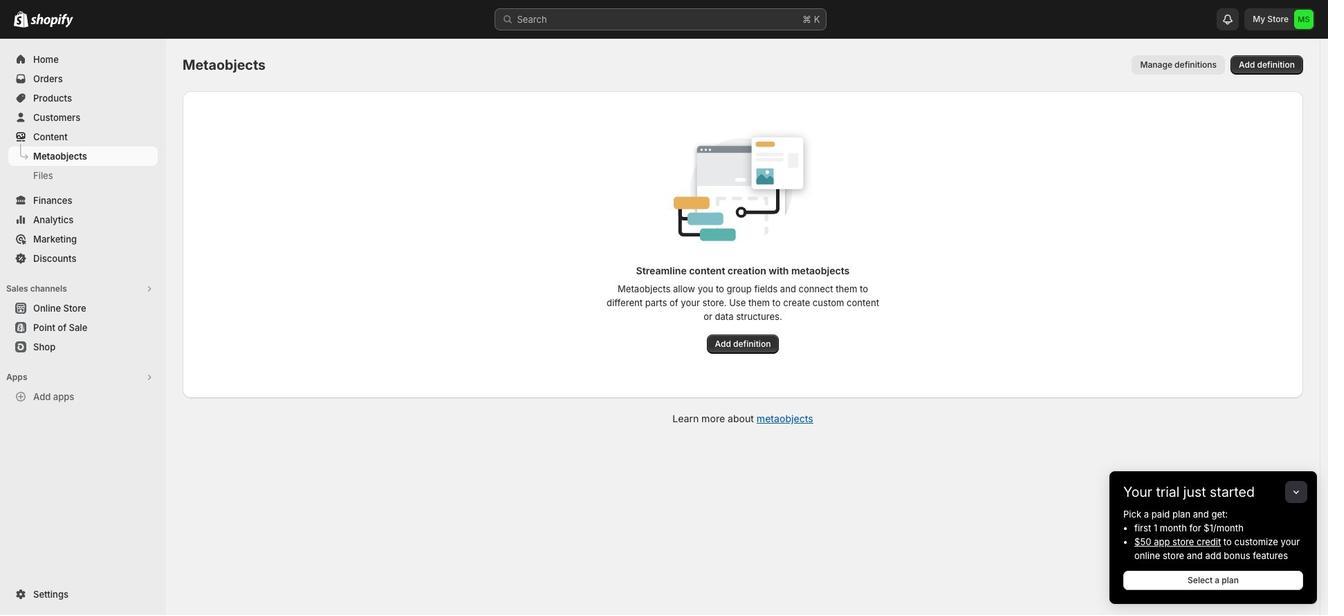 Task type: vqa. For each thing, say whether or not it's contained in the screenshot.
My Store icon
yes



Task type: locate. For each thing, give the bounding box(es) containing it.
0 horizontal spatial shopify image
[[14, 11, 28, 28]]

shopify image
[[14, 11, 28, 28], [30, 14, 73, 28]]

1 horizontal spatial shopify image
[[30, 14, 73, 28]]



Task type: describe. For each thing, give the bounding box(es) containing it.
my store image
[[1295, 10, 1314, 29]]



